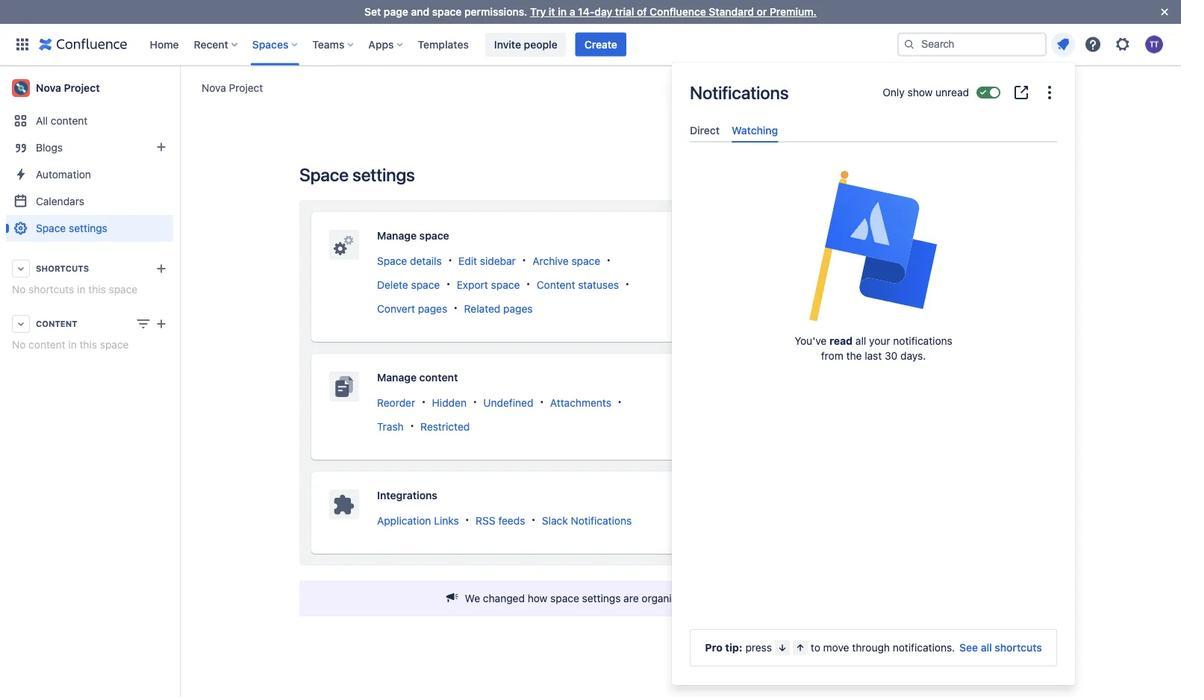 Task type: locate. For each thing, give the bounding box(es) containing it.
templates
[[418, 38, 469, 50]]

space settings link
[[6, 215, 173, 242]]

unread
[[936, 86, 969, 99]]

appswitcher icon image
[[13, 35, 31, 53]]

manage up space details link
[[377, 230, 417, 242]]

permissions.
[[465, 6, 528, 18]]

1 vertical spatial all
[[981, 642, 992, 654]]

0 vertical spatial content
[[537, 278, 575, 291]]

1 horizontal spatial in
[[77, 283, 86, 296]]

0 horizontal spatial nova
[[36, 82, 61, 94]]

notifications inside dialog
[[690, 82, 789, 103]]

0 horizontal spatial settings
[[69, 222, 107, 235]]

nova project link down recent popup button on the top
[[202, 80, 263, 95]]

0 vertical spatial manage
[[377, 230, 417, 242]]

home
[[150, 38, 179, 50]]

1 vertical spatial settings
[[69, 222, 107, 235]]

settings left are
[[582, 593, 621, 605]]

0 vertical spatial this
[[88, 283, 106, 296]]

page
[[384, 6, 408, 18]]

1 horizontal spatial nova project
[[202, 81, 263, 94]]

notifications.
[[893, 642, 955, 654]]

related
[[464, 302, 501, 315]]

delete space link
[[377, 278, 440, 291]]

nova project up all content
[[36, 82, 100, 94]]

space right and
[[432, 6, 462, 18]]

2 vertical spatial content
[[420, 372, 458, 384]]

1 pages from the left
[[418, 302, 448, 315]]

templates link
[[413, 32, 473, 56]]

1 horizontal spatial notifications
[[690, 82, 789, 103]]

reorder
[[377, 396, 415, 409]]

details
[[410, 255, 442, 267]]

1 horizontal spatial content
[[537, 278, 575, 291]]

1 horizontal spatial shortcuts
[[995, 642, 1042, 654]]

1 vertical spatial manage
[[377, 372, 417, 384]]

content for manage
[[420, 372, 458, 384]]

nova project down recent popup button on the top
[[202, 81, 263, 94]]

1 vertical spatial notifications
[[571, 514, 632, 527]]

export
[[457, 278, 488, 291]]

see all shortcuts
[[960, 642, 1042, 654]]

no down content dropdown button
[[12, 339, 26, 351]]

hidden
[[432, 396, 467, 409]]

space element
[[0, 66, 179, 698]]

all up the
[[856, 335, 867, 347]]

content statuses link
[[537, 278, 619, 291]]

shortcuts right see at the bottom right
[[995, 642, 1042, 654]]

confluence image
[[39, 35, 127, 53], [39, 35, 127, 53]]

2 vertical spatial in
[[68, 339, 77, 351]]

0 horizontal spatial links
[[434, 514, 459, 527]]

this down content dropdown button
[[80, 339, 97, 351]]

attachments link
[[550, 396, 612, 409]]

standard
[[709, 6, 754, 18]]

archive space
[[533, 255, 601, 267]]

notifications
[[690, 82, 789, 103], [571, 514, 632, 527]]

undefined link
[[484, 396, 534, 409]]

14-
[[578, 6, 595, 18]]

2 vertical spatial settings
[[582, 593, 621, 605]]

to
[[811, 642, 821, 654]]

automation link
[[6, 161, 173, 188]]

1 horizontal spatial nova
[[202, 81, 226, 94]]

edit sidebar link
[[459, 255, 516, 267]]

all
[[856, 335, 867, 347], [981, 642, 992, 654]]

1 vertical spatial links
[[434, 514, 459, 527]]

export space
[[457, 278, 520, 291]]

public links new
[[835, 255, 918, 267]]

2 project from the left
[[64, 82, 100, 94]]

in down content dropdown button
[[68, 339, 77, 351]]

space
[[432, 6, 462, 18], [420, 230, 449, 242], [572, 255, 601, 267], [411, 278, 440, 291], [491, 278, 520, 291], [109, 283, 138, 296], [100, 339, 129, 351], [551, 593, 579, 605]]

0 horizontal spatial content
[[36, 319, 77, 329]]

pages right related
[[504, 302, 533, 315]]

archive
[[533, 255, 569, 267]]

nova up the all
[[36, 82, 61, 94]]

to move through notifications.
[[811, 642, 955, 654]]

related pages
[[464, 302, 533, 315]]

blogs
[[36, 142, 63, 154]]

rss feeds
[[476, 514, 525, 527]]

calendars
[[36, 195, 84, 208]]

project up "all content" link
[[64, 82, 100, 94]]

1 horizontal spatial project
[[229, 81, 263, 94]]

notification icon image
[[1055, 35, 1073, 53]]

2 no from the top
[[12, 339, 26, 351]]

content inside "all content" link
[[51, 115, 88, 127]]

shortcuts
[[28, 283, 74, 296], [995, 642, 1042, 654]]

0 horizontal spatial project
[[64, 82, 100, 94]]

0 vertical spatial shortcuts
[[28, 283, 74, 296]]

application links
[[377, 514, 459, 527]]

or
[[757, 6, 767, 18]]

automation
[[36, 168, 91, 181]]

1 manage from the top
[[377, 230, 417, 242]]

1 vertical spatial content
[[28, 339, 65, 351]]

1 vertical spatial in
[[77, 283, 86, 296]]

no
[[12, 283, 26, 296], [12, 339, 26, 351]]

restricted
[[421, 420, 470, 433]]

content up hidden link
[[420, 372, 458, 384]]

tab list containing direct
[[684, 118, 1064, 143]]

application links link
[[377, 514, 459, 527]]

0 vertical spatial links
[[867, 255, 892, 267]]

this down the shortcuts dropdown button
[[88, 283, 106, 296]]

and
[[411, 6, 430, 18]]

settings up manage space
[[352, 164, 415, 185]]

in for no shortcuts in this space
[[77, 283, 86, 296]]

1 no from the top
[[12, 283, 26, 296]]

recent
[[194, 38, 228, 50]]

slack notifications
[[542, 514, 632, 527]]

tab list inside notifications dialog
[[684, 118, 1064, 143]]

0 vertical spatial settings
[[352, 164, 415, 185]]

all inside all your notifications from the last 30 days.
[[856, 335, 867, 347]]

in left a
[[558, 6, 567, 18]]

restricted link
[[421, 420, 470, 433]]

new
[[898, 256, 918, 266]]

pages
[[418, 302, 448, 315], [504, 302, 533, 315]]

in for no content in this space
[[68, 339, 77, 351]]

0 horizontal spatial pages
[[418, 302, 448, 315]]

content inside dropdown button
[[36, 319, 77, 329]]

links left 'new'
[[867, 255, 892, 267]]

1 horizontal spatial space settings
[[300, 164, 415, 185]]

no content in this space
[[12, 339, 129, 351]]

set
[[365, 6, 381, 18]]

manage up reorder link
[[377, 372, 417, 384]]

2 horizontal spatial in
[[558, 6, 567, 18]]

0 horizontal spatial in
[[68, 339, 77, 351]]

nova project
[[202, 81, 263, 94], [36, 82, 100, 94]]

content for all
[[51, 115, 88, 127]]

content right the all
[[51, 115, 88, 127]]

content down archive
[[537, 278, 575, 291]]

1 vertical spatial space settings
[[36, 222, 107, 235]]

2 manage from the top
[[377, 372, 417, 384]]

no for no content in this space
[[12, 339, 26, 351]]

manage space
[[377, 230, 449, 242]]

collapse sidebar image
[[163, 73, 196, 103]]

links
[[867, 255, 892, 267], [434, 514, 459, 527]]

0 vertical spatial notifications
[[690, 82, 789, 103]]

slack
[[542, 514, 568, 527]]

0 vertical spatial in
[[558, 6, 567, 18]]

manage for manage space
[[377, 230, 417, 242]]

0 horizontal spatial all
[[856, 335, 867, 347]]

1 vertical spatial shortcuts
[[995, 642, 1042, 654]]

notifications right slack
[[571, 514, 632, 527]]

links left rss
[[434, 514, 459, 527]]

no down the shortcuts dropdown button
[[12, 283, 26, 296]]

apps button
[[364, 32, 409, 56]]

this
[[88, 283, 106, 296], [80, 339, 97, 351]]

2 pages from the left
[[504, 302, 533, 315]]

links for application
[[434, 514, 459, 527]]

settings inside the space element
[[69, 222, 107, 235]]

close image
[[1156, 3, 1174, 21]]

1 vertical spatial no
[[12, 339, 26, 351]]

shortcuts
[[36, 264, 89, 274]]

permissions
[[786, 230, 847, 242]]

0 horizontal spatial nova project
[[36, 82, 100, 94]]

tab list
[[684, 118, 1064, 143]]

notifications up watching
[[690, 82, 789, 103]]

shortcuts down shortcuts
[[28, 283, 74, 296]]

1 horizontal spatial pages
[[504, 302, 533, 315]]

pages down 'delete space' link
[[418, 302, 448, 315]]

0 horizontal spatial shortcuts
[[28, 283, 74, 296]]

1 vertical spatial content
[[36, 319, 77, 329]]

content down content dropdown button
[[28, 339, 65, 351]]

integrations
[[377, 490, 438, 502]]

0 vertical spatial content
[[51, 115, 88, 127]]

banner
[[0, 24, 1182, 66]]

1 vertical spatial this
[[80, 339, 97, 351]]

2 nova project from the left
[[36, 82, 100, 94]]

project down the spaces at top
[[229, 81, 263, 94]]

space down details
[[411, 278, 440, 291]]

2 nova from the left
[[36, 82, 61, 94]]

nova right 'collapse sidebar' icon
[[202, 81, 226, 94]]

content up no content in this space
[[36, 319, 77, 329]]

1 horizontal spatial all
[[981, 642, 992, 654]]

0 vertical spatial all
[[856, 335, 867, 347]]

in down the shortcuts dropdown button
[[77, 283, 86, 296]]

you
[[782, 593, 799, 605]]

rss
[[476, 514, 496, 527]]

rss feeds link
[[476, 514, 525, 527]]

1 horizontal spatial settings
[[352, 164, 415, 185]]

move
[[824, 642, 850, 654]]

settings down calendars link
[[69, 222, 107, 235]]

0 horizontal spatial space settings
[[36, 222, 107, 235]]

how
[[528, 593, 548, 605]]

content button
[[6, 311, 173, 338]]

content
[[537, 278, 575, 291], [36, 319, 77, 329]]

nova inside the space element
[[36, 82, 61, 94]]

no shortcuts in this space
[[12, 283, 138, 296]]

1 horizontal spatial links
[[867, 255, 892, 267]]

0 vertical spatial no
[[12, 283, 26, 296]]

space details link
[[377, 255, 442, 267]]

watching tab panel
[[684, 143, 1064, 156]]

read
[[830, 335, 853, 347]]

2 horizontal spatial settings
[[582, 593, 621, 605]]

last
[[865, 350, 882, 362]]

let
[[695, 593, 711, 605]]

all right see at the bottom right
[[981, 642, 992, 654]]

we changed how space settings are organized. let us know what you think!
[[465, 593, 829, 605]]

links for public
[[867, 255, 892, 267]]

pages for related pages
[[504, 302, 533, 315]]

convert pages
[[377, 302, 448, 315]]

nova project link up "all content" link
[[6, 73, 173, 103]]



Task type: vqa. For each thing, say whether or not it's contained in the screenshot.
the rightmost shortcuts
yes



Task type: describe. For each thing, give the bounding box(es) containing it.
from
[[821, 350, 844, 362]]

pro
[[705, 642, 723, 654]]

edit sidebar
[[459, 255, 516, 267]]

edit
[[459, 255, 477, 267]]

what
[[756, 593, 779, 605]]

project inside the space element
[[64, 82, 100, 94]]

0 horizontal spatial nova project link
[[6, 73, 173, 103]]

people
[[524, 38, 558, 50]]

spaces button
[[248, 32, 304, 56]]

convert
[[377, 302, 415, 315]]

spaces
[[252, 38, 289, 50]]

reorder link
[[377, 396, 415, 409]]

pages for convert pages
[[418, 302, 448, 315]]

a
[[570, 6, 575, 18]]

1 nova from the left
[[202, 81, 226, 94]]

nova project inside the space element
[[36, 82, 100, 94]]

sidebar
[[480, 255, 516, 267]]

statuses
[[578, 278, 619, 291]]

1 project from the left
[[229, 81, 263, 94]]

global element
[[9, 24, 895, 65]]

recent button
[[189, 32, 243, 56]]

0 horizontal spatial notifications
[[571, 514, 632, 527]]

shortcuts button
[[6, 255, 173, 282]]

it
[[549, 6, 555, 18]]

trial
[[615, 6, 634, 18]]

space settings inside space settings link
[[36, 222, 107, 235]]

space permissions
[[752, 230, 847, 242]]

changed
[[483, 593, 525, 605]]

watching
[[732, 124, 778, 136]]

home link
[[145, 32, 183, 56]]

all
[[36, 115, 48, 127]]

1 horizontal spatial nova project link
[[202, 80, 263, 95]]

set page and space permissions. try it in a 14-day trial of confluence standard or premium.
[[365, 6, 817, 18]]

banner containing home
[[0, 24, 1182, 66]]

all inside button
[[981, 642, 992, 654]]

only
[[883, 86, 905, 99]]

space right how
[[551, 593, 579, 605]]

space details
[[377, 255, 442, 267]]

space down content dropdown button
[[100, 339, 129, 351]]

add shortcut image
[[152, 260, 170, 278]]

try
[[530, 6, 546, 18]]

the
[[847, 350, 862, 362]]

shortcuts inside the space element
[[28, 283, 74, 296]]

this for content
[[80, 339, 97, 351]]

delete space
[[377, 278, 440, 291]]

0 vertical spatial space settings
[[300, 164, 415, 185]]

space up details
[[420, 230, 449, 242]]

pro tip: press
[[705, 642, 772, 654]]

think!
[[802, 593, 829, 605]]

related pages link
[[464, 302, 533, 315]]

this for shortcuts
[[88, 283, 106, 296]]

know
[[728, 593, 753, 605]]

manage content
[[377, 372, 458, 384]]

slack notifications link
[[542, 514, 632, 527]]

premium.
[[770, 6, 817, 18]]

delete
[[377, 278, 408, 291]]

you've
[[795, 335, 827, 347]]

help icon image
[[1084, 35, 1102, 53]]

content for no
[[28, 339, 65, 351]]

create a blog image
[[152, 138, 170, 156]]

more image
[[1041, 84, 1059, 102]]

hidden link
[[432, 396, 467, 409]]

see all shortcuts button
[[960, 641, 1042, 656]]

manage for manage content
[[377, 372, 417, 384]]

open notifications in a new tab image
[[1013, 84, 1031, 102]]

content for content
[[36, 319, 77, 329]]

content for content statuses
[[537, 278, 575, 291]]

show
[[908, 86, 933, 99]]

undefined
[[484, 396, 534, 409]]

day
[[595, 6, 613, 18]]

create a page image
[[152, 315, 170, 333]]

confluence
[[650, 6, 706, 18]]

all content link
[[6, 108, 173, 134]]

search image
[[904, 38, 916, 50]]

space up "content statuses" link
[[572, 255, 601, 267]]

teams button
[[308, 32, 360, 56]]

arrow down image
[[777, 642, 789, 654]]

notifications dialog
[[672, 63, 1076, 686]]

space up the related pages link
[[491, 278, 520, 291]]

shortcuts inside see all shortcuts button
[[995, 642, 1042, 654]]

your profile and preferences image
[[1146, 35, 1164, 53]]

30
[[885, 350, 898, 362]]

Search field
[[898, 32, 1047, 56]]

no for no shortcuts in this space
[[12, 283, 26, 296]]

arrow up image
[[795, 642, 807, 654]]

public links link
[[835, 255, 892, 267]]

of
[[637, 6, 647, 18]]

are
[[624, 593, 639, 605]]

attachments
[[550, 396, 612, 409]]

settings icon image
[[1114, 35, 1132, 53]]

we
[[465, 593, 480, 605]]

change view image
[[134, 315, 152, 333]]

you've read
[[795, 335, 853, 347]]

invite people button
[[485, 32, 567, 56]]

application
[[377, 514, 431, 527]]

space down the shortcuts dropdown button
[[109, 283, 138, 296]]

trash
[[377, 420, 404, 433]]

try it in a 14-day trial of confluence standard or premium. link
[[530, 6, 817, 18]]

content statuses
[[537, 278, 619, 291]]

public
[[835, 255, 865, 267]]

blogs link
[[6, 134, 173, 161]]

1 nova project from the left
[[202, 81, 263, 94]]

us
[[713, 593, 725, 605]]

all your notifications from the last 30 days.
[[821, 335, 953, 362]]

through
[[852, 642, 890, 654]]



